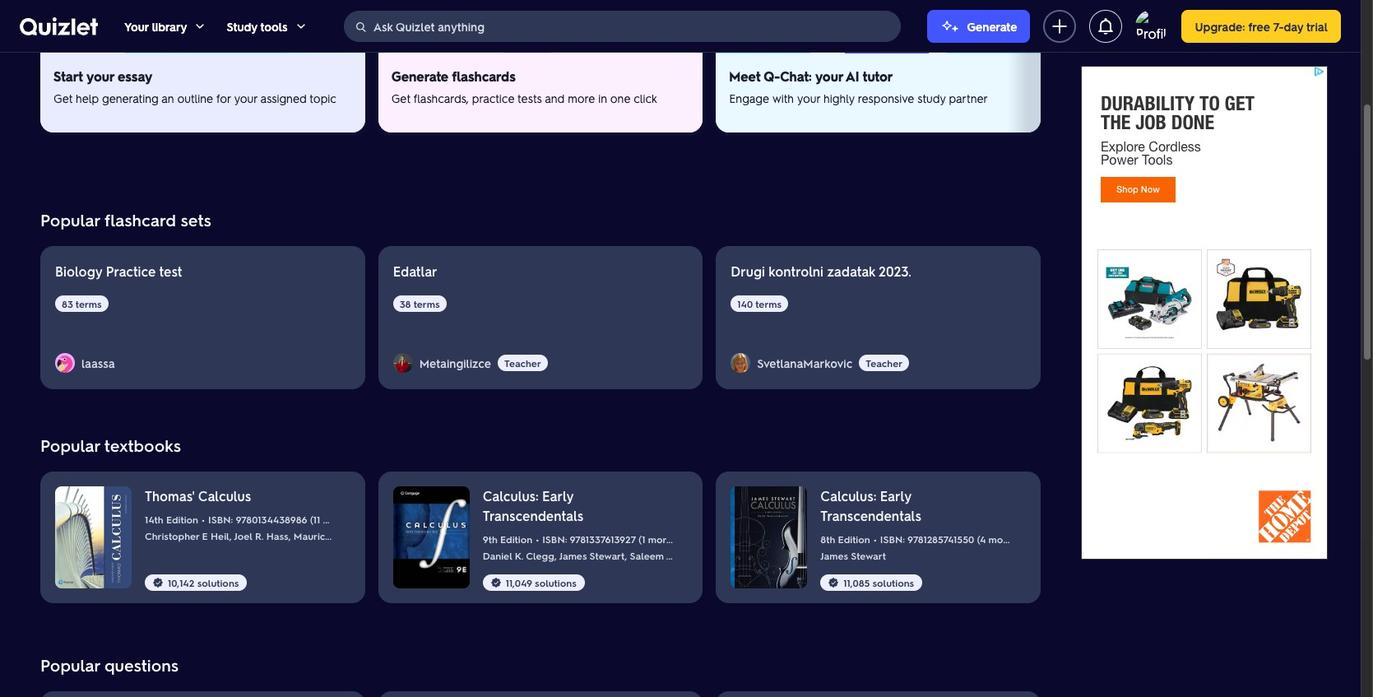 Task type: locate. For each thing, give the bounding box(es) containing it.
calculus:
[[483, 487, 539, 504], [821, 487, 877, 504]]

1 horizontal spatial early
[[880, 487, 912, 504]]

0 horizontal spatial edition
[[166, 513, 198, 526]]

isbn: for calculus: early transcendentals 8th edition • isbn: 9781285741550 (4 more) james stewart
[[880, 532, 905, 546]]

weir
[[345, 529, 366, 542]]

profile picture image
[[1136, 9, 1169, 42], [55, 353, 75, 373], [393, 353, 413, 373], [731, 353, 751, 373]]

1 calculus: early transcendentals link from the left
[[483, 486, 675, 526]]

3 popular from the top
[[40, 654, 100, 676]]

transcendentals for calculus: early transcendentals 9th edition • isbn: 9781337613927 (1 more) daniel k. clegg, james stewart, saleem watson
[[483, 507, 584, 524]]

generate inside generate button
[[967, 19, 1018, 33]]

2 caret down image from the left
[[294, 19, 307, 33]]

profile picture image down 140 in the top right of the page
[[731, 353, 751, 373]]

popular up "biology"
[[40, 209, 100, 230]]

your left ai
[[816, 67, 843, 85]]

140 terms
[[738, 297, 782, 310]]

transcendentals up stewart
[[821, 507, 922, 524]]

1 horizontal spatial get
[[391, 91, 411, 105]]

1 horizontal spatial edition
[[500, 532, 533, 546]]

calculus: inside "calculus: early transcendentals 9th edition • isbn: 9781337613927 (1 more) daniel k. clegg, james stewart, saleem watson"
[[483, 487, 539, 504]]

1 verified stamp image from the left
[[151, 576, 165, 589]]

heil,
[[211, 529, 232, 542]]

14th
[[145, 513, 163, 526]]

verified stamp image
[[827, 576, 841, 589]]

e
[[202, 529, 208, 542]]

83
[[62, 297, 73, 310]]

0 vertical spatial generate
[[967, 19, 1018, 33]]

clegg,
[[526, 549, 557, 562]]

2 verified stamp image from the left
[[489, 576, 503, 589]]

thomas' calculus link
[[145, 486, 251, 506]]

early
[[542, 487, 574, 504], [880, 487, 912, 504]]

stewart,
[[590, 549, 627, 562]]

christopher
[[145, 529, 199, 542]]

1 vertical spatial popular
[[40, 435, 100, 456]]

early for calculus: early transcendentals 8th edition • isbn: 9781285741550 (4 more) james stewart
[[880, 487, 912, 504]]

edition
[[166, 513, 198, 526], [500, 532, 533, 546], [838, 532, 870, 546]]

0 horizontal spatial calculus:
[[483, 487, 539, 504]]

popular flashcard sets
[[40, 209, 211, 230]]

0 vertical spatial popular
[[40, 209, 100, 230]]

terms right 140 in the top right of the page
[[756, 297, 782, 310]]

calculus: early transcendentals 9th edition by daniel k. clegg, james stewart, saleem watson image
[[393, 486, 470, 588]]

calculus: for calculus: early transcendentals 8th edition • isbn: 9781285741550 (4 more) james stewart
[[821, 487, 877, 504]]

1 horizontal spatial caret down image
[[294, 19, 307, 33]]

9781285741550
[[908, 532, 975, 546]]

more) right (4 on the right bottom
[[989, 532, 1016, 546]]

thomas' calculus 14th edition by christopher e heil, joel r. hass, maurice d. weir image
[[55, 486, 132, 588]]

hass,
[[266, 529, 291, 542]]

teacher
[[505, 356, 541, 369], [866, 356, 903, 369]]

Search text field
[[373, 11, 897, 42]]

1 terms from the left
[[76, 297, 102, 310]]

more) inside "calculus: early transcendentals 9th edition • isbn: 9781337613927 (1 more) daniel k. clegg, james stewart, saleem watson"
[[648, 532, 675, 546]]

popular for popular questions
[[40, 654, 100, 676]]

calculus: up 8th at the bottom of the page
[[821, 487, 877, 504]]

tools
[[260, 19, 288, 33]]

verified stamp image for 14th
[[151, 576, 165, 589]]

isbn: inside thomas' calculus 14th edition • isbn: 9780134438986 (11 more) christopher e heil, joel r. hass, maurice d. weir
[[208, 513, 233, 526]]

calculus: early transcendentals link for calculus: early transcendentals 9th edition • isbn: 9781337613927 (1 more) daniel k. clegg, james stewart, saleem watson
[[483, 486, 675, 526]]

k.
[[515, 549, 524, 562]]

0 horizontal spatial teacher
[[505, 356, 541, 369]]

2 teacher from the left
[[866, 356, 903, 369]]

verified stamp image
[[151, 576, 165, 589], [489, 576, 503, 589]]

1 caret right image from the top
[[1015, 306, 1041, 332]]

isbn: inside calculus: early transcendentals 8th edition • isbn: 9781285741550 (4 more) james stewart
[[880, 532, 905, 546]]

0 horizontal spatial early
[[542, 487, 574, 504]]

1 teacher from the left
[[505, 356, 541, 369]]

test
[[159, 263, 182, 280]]

your down chat:
[[797, 91, 821, 105]]

2 horizontal spatial solutions
[[873, 576, 915, 589]]

sets
[[181, 209, 211, 230]]

2 transcendentals from the left
[[821, 507, 922, 524]]

2 horizontal spatial terms
[[756, 297, 782, 310]]

caret down image right 'library'
[[194, 19, 207, 33]]

solutions right 11,085
[[873, 576, 915, 589]]

terms
[[76, 297, 102, 310], [414, 297, 440, 310], [756, 297, 782, 310]]

flashcards
[[452, 67, 516, 85]]

calculus: inside calculus: early transcendentals 8th edition • isbn: 9781285741550 (4 more) james stewart
[[821, 487, 877, 504]]

•
[[202, 513, 205, 526], [536, 532, 539, 546], [874, 532, 877, 546]]

transcendentals
[[483, 507, 584, 524], [821, 507, 922, 524]]

more) right (1
[[648, 532, 675, 546]]

1 caret down image from the left
[[194, 19, 207, 33]]

caret right image for popular textbooks
[[1015, 529, 1041, 555]]

generate up flashcards, on the top left of page
[[391, 67, 449, 85]]

• inside calculus: early transcendentals 8th edition • isbn: 9781285741550 (4 more) james stewart
[[874, 532, 877, 546]]

1 horizontal spatial transcendentals
[[821, 507, 922, 524]]

get down start
[[53, 91, 73, 105]]

isbn: inside "calculus: early transcendentals 9th edition • isbn: 9781337613927 (1 more) daniel k. clegg, james stewart, saleem watson"
[[543, 532, 567, 546]]

0 horizontal spatial terms
[[76, 297, 102, 310]]

2 terms from the left
[[414, 297, 440, 310]]

get left flashcards, on the top left of page
[[391, 91, 411, 105]]

edition up k.
[[500, 532, 533, 546]]

edition inside "calculus: early transcendentals 9th edition • isbn: 9781337613927 (1 more) daniel k. clegg, james stewart, saleem watson"
[[500, 532, 533, 546]]

1 transcendentals from the left
[[483, 507, 584, 524]]

more) for calculus: early transcendentals 8th edition • isbn: 9781285741550 (4 more) james stewart
[[989, 532, 1016, 546]]

generate inside generate flashcards get flashcards, practice tests and more in one click
[[391, 67, 449, 85]]

edition up christopher
[[166, 513, 198, 526]]

study
[[918, 91, 946, 105]]

profile picture image left the 'laassa'
[[55, 353, 75, 373]]

solutions right 10,142
[[197, 576, 239, 589]]

calculus: early transcendentals link
[[483, 486, 675, 526], [821, 486, 1013, 526]]

profile picture image left metaingilizce
[[393, 353, 413, 373]]

james right clegg,
[[559, 549, 587, 562]]

2 popular from the top
[[40, 435, 100, 456]]

1 horizontal spatial generate
[[967, 19, 1018, 33]]

2 james from the left
[[821, 549, 848, 562]]

0 horizontal spatial verified stamp image
[[151, 576, 165, 589]]

practice
[[472, 91, 515, 105]]

edition inside calculus: early transcendentals 8th edition • isbn: 9781285741550 (4 more) james stewart
[[838, 532, 870, 546]]

questions
[[104, 654, 179, 676]]

• up stewart
[[874, 532, 877, 546]]

• for calculus: early transcendentals 8th edition • isbn: 9781285741550 (4 more) james stewart
[[874, 532, 877, 546]]

generate
[[967, 19, 1018, 33], [391, 67, 449, 85]]

popular
[[40, 209, 100, 230], [40, 435, 100, 456], [40, 654, 100, 676]]

for
[[216, 91, 231, 105]]

kontrolni
[[769, 263, 824, 280]]

2 calculus: early transcendentals link from the left
[[821, 486, 1013, 526]]

0 horizontal spatial transcendentals
[[483, 507, 584, 524]]

2 early from the left
[[880, 487, 912, 504]]

2 horizontal spatial isbn:
[[880, 532, 905, 546]]

bell image
[[1097, 16, 1116, 36]]

popular textbooks
[[40, 435, 181, 456]]

daniel
[[483, 549, 512, 562]]

solutions for calculus: early transcendentals 9th edition • isbn: 9781337613927 (1 more) daniel k. clegg, james stewart, saleem watson
[[535, 576, 577, 589]]

1 horizontal spatial verified stamp image
[[489, 576, 503, 589]]

calculus
[[198, 487, 251, 504]]

more) inside thomas' calculus 14th edition • isbn: 9780134438986 (11 more) christopher e heil, joel r. hass, maurice d. weir
[[323, 513, 350, 526]]

more) for calculus: early transcendentals 9th edition • isbn: 9781337613927 (1 more) daniel k. clegg, james stewart, saleem watson
[[648, 532, 675, 546]]

trial
[[1307, 19, 1328, 33]]

caret down image inside study tools button
[[294, 19, 307, 33]]

caret down image
[[194, 19, 207, 33], [294, 19, 307, 33]]

2 horizontal spatial •
[[874, 532, 877, 546]]

2 horizontal spatial edition
[[838, 532, 870, 546]]

(11
[[310, 513, 320, 526]]

1 vertical spatial caret right image
[[1015, 529, 1041, 555]]

study tools button
[[227, 0, 307, 52]]

profile picture image for edatlar
[[393, 353, 413, 373]]

zadatak
[[827, 263, 876, 280]]

start your essay get help generating an outline for your assigned topic
[[53, 67, 337, 105]]

calculus: early transcendentals link up 9781337613927
[[483, 486, 675, 526]]

1 get from the left
[[53, 91, 73, 105]]

one
[[610, 91, 631, 105]]

0 horizontal spatial generate
[[391, 67, 449, 85]]

8th
[[821, 532, 836, 546]]

1 solutions from the left
[[197, 576, 239, 589]]

verified stamp image left 10,142
[[151, 576, 165, 589]]

• inside "calculus: early transcendentals 9th edition • isbn: 9781337613927 (1 more) daniel k. clegg, james stewart, saleem watson"
[[536, 532, 539, 546]]

an
[[162, 91, 174, 105]]

teacher right svetlanamarkovic link
[[866, 356, 903, 369]]

caret down image for library
[[194, 19, 207, 33]]

quizlet image
[[20, 16, 98, 36], [20, 17, 98, 36]]

Search field
[[345, 11, 901, 42]]

edition up stewart
[[838, 532, 870, 546]]

isbn: up heil,
[[208, 513, 233, 526]]

help
[[76, 91, 99, 105]]

biology
[[55, 263, 102, 280]]

0 horizontal spatial calculus: early transcendentals link
[[483, 486, 675, 526]]

popular left questions
[[40, 654, 100, 676]]

your
[[86, 67, 114, 85], [816, 67, 843, 85], [234, 91, 258, 105], [797, 91, 821, 105]]

solutions down clegg,
[[535, 576, 577, 589]]

create image
[[1050, 16, 1070, 36]]

1 horizontal spatial james
[[821, 549, 848, 562]]

0 horizontal spatial james
[[559, 549, 587, 562]]

calculus: up 9th
[[483, 487, 539, 504]]

generate right sparkle image
[[967, 19, 1018, 33]]

isbn: up stewart
[[880, 532, 905, 546]]

• up e
[[202, 513, 205, 526]]

(4
[[977, 532, 986, 546]]

0 horizontal spatial isbn:
[[208, 513, 233, 526]]

partner
[[949, 91, 988, 105]]

2 get from the left
[[391, 91, 411, 105]]

1 horizontal spatial terms
[[414, 297, 440, 310]]

caret right image
[[1015, 306, 1041, 332], [1015, 529, 1041, 555]]

calculus: early transcendentals link for calculus: early transcendentals 8th edition • isbn: 9781285741550 (4 more) james stewart
[[821, 486, 1013, 526]]

terms right 83 on the top left of the page
[[76, 297, 102, 310]]

3 terms from the left
[[756, 297, 782, 310]]

topic
[[310, 91, 337, 105]]

1 horizontal spatial calculus:
[[821, 487, 877, 504]]

james inside calculus: early transcendentals 8th edition • isbn: 9781285741550 (4 more) james stewart
[[821, 549, 848, 562]]

0 horizontal spatial •
[[202, 513, 205, 526]]

1 horizontal spatial calculus: early transcendentals link
[[821, 486, 1013, 526]]

2 caret right image from the top
[[1015, 529, 1041, 555]]

1 popular from the top
[[40, 209, 100, 230]]

transcendentals inside "calculus: early transcendentals 9th edition • isbn: 9781337613927 (1 more) daniel k. clegg, james stewart, saleem watson"
[[483, 507, 584, 524]]

more)
[[323, 513, 350, 526], [648, 532, 675, 546], [989, 532, 1016, 546]]

verified stamp image left the 11,049
[[489, 576, 503, 589]]

popular left textbooks
[[40, 435, 100, 456]]

1 james from the left
[[559, 549, 587, 562]]

transcendentals up clegg,
[[483, 507, 584, 524]]

caret down image right tools
[[294, 19, 307, 33]]

solutions
[[197, 576, 239, 589], [535, 576, 577, 589], [873, 576, 915, 589]]

0 horizontal spatial get
[[53, 91, 73, 105]]

1 early from the left
[[542, 487, 574, 504]]

0 horizontal spatial caret down image
[[194, 19, 207, 33]]

1 calculus: from the left
[[483, 487, 539, 504]]

calculus: for calculus: early transcendentals 9th edition • isbn: 9781337613927 (1 more) daniel k. clegg, james stewart, saleem watson
[[483, 487, 539, 504]]

3 solutions from the left
[[873, 576, 915, 589]]

teacher for drugi kontrolni zadatak 2023.
[[866, 356, 903, 369]]

early up clegg,
[[542, 487, 574, 504]]

your library button
[[124, 0, 207, 52]]

• up clegg,
[[536, 532, 539, 546]]

early inside calculus: early transcendentals 8th edition • isbn: 9781285741550 (4 more) james stewart
[[880, 487, 912, 504]]

essay
[[118, 67, 152, 85]]

2023.
[[879, 263, 912, 280]]

assigned
[[261, 91, 307, 105]]

None search field
[[344, 10, 901, 42]]

edatlar
[[393, 263, 438, 280]]

solutions for thomas' calculus 14th edition • isbn: 9780134438986 (11 more) christopher e heil, joel r. hass, maurice d. weir
[[197, 576, 239, 589]]

1 horizontal spatial solutions
[[535, 576, 577, 589]]

teacher right metaingilizce link
[[505, 356, 541, 369]]

1 horizontal spatial teacher
[[866, 356, 903, 369]]

thomas'
[[145, 487, 195, 504]]

isbn: up clegg,
[[543, 532, 567, 546]]

1 horizontal spatial isbn:
[[543, 532, 567, 546]]

0 horizontal spatial more)
[[323, 513, 350, 526]]

2 solutions from the left
[[535, 576, 577, 589]]

2 vertical spatial popular
[[40, 654, 100, 676]]

2 calculus: from the left
[[821, 487, 877, 504]]

more) up d.
[[323, 513, 350, 526]]

terms right 38
[[414, 297, 440, 310]]

0 horizontal spatial solutions
[[197, 576, 239, 589]]

thomas' calculus 14th edition • isbn: 9780134438986 (11 more) christopher e heil, joel r. hass, maurice d. weir
[[145, 487, 366, 542]]

1 horizontal spatial more)
[[648, 532, 675, 546]]

d.
[[334, 529, 343, 542]]

james down 8th at the bottom of the page
[[821, 549, 848, 562]]

1 horizontal spatial •
[[536, 532, 539, 546]]

transcendentals inside calculus: early transcendentals 8th edition • isbn: 9781285741550 (4 more) james stewart
[[821, 507, 922, 524]]

early up 9781285741550
[[880, 487, 912, 504]]

2 horizontal spatial more)
[[989, 532, 1016, 546]]

0 vertical spatial caret right image
[[1015, 306, 1041, 332]]

calculus: early transcendentals link up 9781285741550
[[821, 486, 1013, 526]]

1 vertical spatial generate
[[391, 67, 449, 85]]

caret down image inside 'your library' button
[[194, 19, 207, 33]]

more) inside calculus: early transcendentals 8th edition • isbn: 9781285741550 (4 more) james stewart
[[989, 532, 1016, 546]]

study
[[227, 19, 257, 33]]

profile picture image for drugi kontrolni zadatak 2023.
[[731, 353, 751, 373]]

early inside "calculus: early transcendentals 9th edition • isbn: 9781337613927 (1 more) daniel k. clegg, james stewart, saleem watson"
[[542, 487, 574, 504]]



Task type: describe. For each thing, give the bounding box(es) containing it.
outline
[[177, 91, 213, 105]]

laassa link
[[81, 355, 122, 370]]

click
[[634, 91, 658, 105]]

watson
[[666, 549, 701, 562]]

textbooks
[[104, 435, 181, 456]]

calculus: early transcendentals 8th edition by james stewart image
[[731, 486, 808, 588]]

your
[[124, 19, 149, 33]]

r.
[[255, 529, 264, 542]]

highly
[[824, 91, 855, 105]]

popular questions
[[40, 654, 179, 676]]

verified stamp image for transcendentals
[[489, 576, 503, 589]]

2 quizlet image from the top
[[20, 17, 98, 36]]

drugi kontrolni zadatak 2023.
[[731, 263, 912, 280]]

edition for calculus: early transcendentals 8th edition • isbn: 9781285741550 (4 more) james stewart
[[838, 532, 870, 546]]

generate flashcards get flashcards, practice tests and more in one click
[[391, 67, 658, 105]]

drugi kontrolni zadatak 2023. link
[[731, 263, 912, 280]]

in
[[598, 91, 607, 105]]

11,085 solutions
[[844, 576, 915, 589]]

with
[[773, 91, 794, 105]]

early for calculus: early transcendentals 9th edition • isbn: 9781337613927 (1 more) daniel k. clegg, james stewart, saleem watson
[[542, 487, 574, 504]]

sparkle image
[[941, 16, 961, 36]]

svetlanamarkovic
[[757, 355, 853, 370]]

get inside start your essay get help generating an outline for your assigned topic
[[53, 91, 73, 105]]

38
[[400, 297, 411, 310]]

your right for
[[234, 91, 258, 105]]

10,142 solutions
[[168, 576, 239, 589]]

stewart
[[851, 549, 886, 562]]

saleem
[[630, 549, 664, 562]]

• inside thomas' calculus 14th edition • isbn: 9780134438986 (11 more) christopher e heil, joel r. hass, maurice d. weir
[[202, 513, 205, 526]]

meet
[[729, 67, 761, 85]]

joel
[[234, 529, 252, 542]]

generate for generate flashcards get flashcards, practice tests and more in one click
[[391, 67, 449, 85]]

and
[[545, 91, 565, 105]]

study tools
[[227, 19, 288, 33]]

flashcard
[[104, 209, 176, 230]]

calculus: early transcendentals 8th edition • isbn: 9781285741550 (4 more) james stewart
[[821, 487, 1016, 562]]

teacher for edatlar
[[505, 356, 541, 369]]

calculus: early transcendentals 9th edition • isbn: 9781337613927 (1 more) daniel k. clegg, james stewart, saleem watson
[[483, 487, 701, 562]]

biology practice test
[[55, 263, 182, 280]]

11,049
[[506, 576, 532, 589]]

terms for drugi kontrolni zadatak 2023.
[[756, 297, 782, 310]]

7-
[[1273, 19, 1284, 33]]

11,049 solutions
[[506, 576, 577, 589]]

38 terms
[[400, 297, 440, 310]]

isbn: for calculus: early transcendentals 9th edition • isbn: 9781337613927 (1 more) daniel k. clegg, james stewart, saleem watson
[[543, 532, 567, 546]]

11,085
[[844, 576, 870, 589]]

9780134438986
[[236, 513, 307, 526]]

popular for popular flashcard sets
[[40, 209, 100, 230]]

library
[[152, 19, 187, 33]]

83 terms
[[62, 297, 102, 310]]

more
[[568, 91, 595, 105]]

generating
[[102, 91, 159, 105]]

metaingilizce link
[[419, 355, 498, 370]]

caret right image for popular flashcard sets
[[1015, 306, 1041, 332]]

(1
[[639, 532, 646, 546]]

your up the help
[[86, 67, 114, 85]]

practice
[[106, 263, 156, 280]]

terms for biology practice test
[[76, 297, 102, 310]]

james inside "calculus: early transcendentals 9th edition • isbn: 9781337613927 (1 more) daniel k. clegg, james stewart, saleem watson"
[[559, 549, 587, 562]]

responsive
[[858, 91, 915, 105]]

q-
[[764, 67, 780, 85]]

9781337613927
[[570, 532, 636, 546]]

9th
[[483, 532, 498, 546]]

meet q-chat: your ai tutor engage with your highly responsive study partner
[[729, 67, 988, 105]]

svetlanamarkovic link
[[757, 355, 859, 370]]

1 quizlet image from the top
[[20, 16, 98, 36]]

biology practice test link
[[55, 263, 182, 280]]

edition for calculus: early transcendentals 9th edition • isbn: 9781337613927 (1 more) daniel k. clegg, james stewart, saleem watson
[[500, 532, 533, 546]]

terms for edatlar
[[414, 297, 440, 310]]

• for calculus: early transcendentals 9th edition • isbn: 9781337613927 (1 more) daniel k. clegg, james stewart, saleem watson
[[536, 532, 539, 546]]

edatlar link
[[393, 263, 438, 280]]

maurice
[[294, 529, 331, 542]]

caret down image for tools
[[294, 19, 307, 33]]

engage
[[729, 91, 770, 105]]

search image
[[354, 20, 368, 33]]

generate button
[[928, 9, 1031, 42]]

your library
[[124, 19, 187, 33]]

upgrade:
[[1195, 19, 1246, 33]]

10,142
[[168, 576, 195, 589]]

transcendentals for calculus: early transcendentals 8th edition • isbn: 9781285741550 (4 more) james stewart
[[821, 507, 922, 524]]

advertisement region
[[1081, 66, 1328, 560]]

chat:
[[780, 67, 812, 85]]

solutions for calculus: early transcendentals 8th edition • isbn: 9781285741550 (4 more) james stewart
[[873, 576, 915, 589]]

profile picture image for biology practice test
[[55, 353, 75, 373]]

upgrade: free 7-day trial
[[1195, 19, 1328, 33]]

140
[[738, 297, 753, 310]]

generate for generate
[[967, 19, 1018, 33]]

popular for popular textbooks
[[40, 435, 100, 456]]

tests
[[518, 91, 542, 105]]

drugi
[[731, 263, 765, 280]]

upgrade: free 7-day trial button
[[1182, 9, 1341, 42]]

profile picture image right bell icon
[[1136, 9, 1169, 42]]

flashcards,
[[414, 91, 469, 105]]

get inside generate flashcards get flashcards, practice tests and more in one click
[[391, 91, 411, 105]]

edition inside thomas' calculus 14th edition • isbn: 9780134438986 (11 more) christopher e heil, joel r. hass, maurice d. weir
[[166, 513, 198, 526]]

start
[[53, 67, 83, 85]]

metaingilizce
[[419, 355, 491, 370]]



Task type: vqa. For each thing, say whether or not it's contained in the screenshot.


